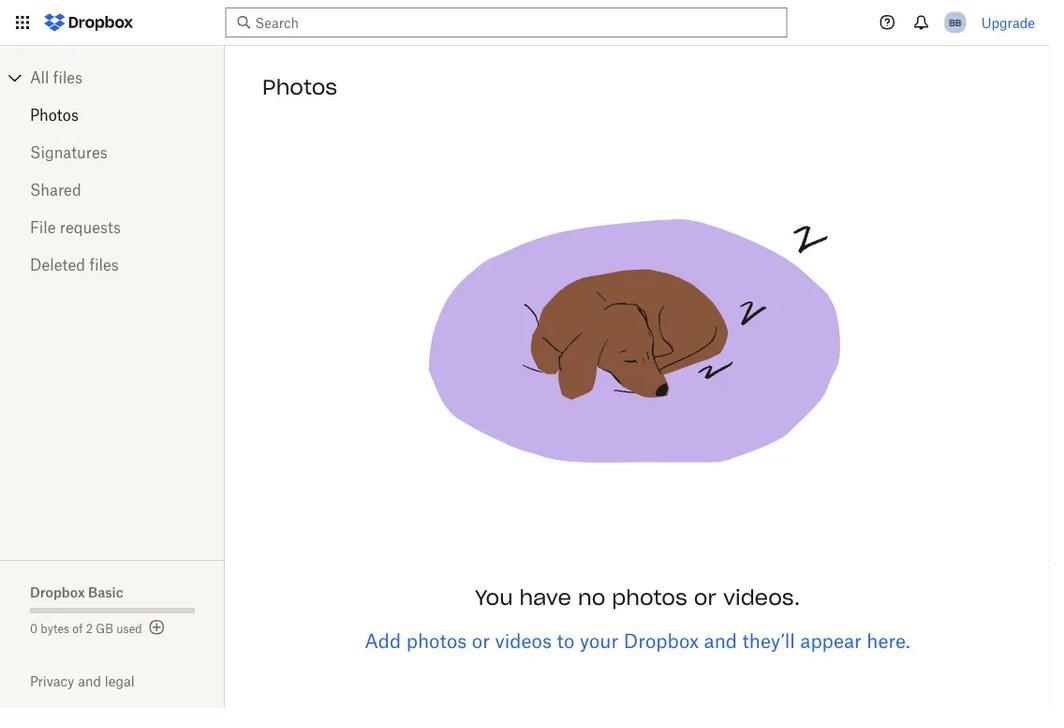Task type: vqa. For each thing, say whether or not it's contained in the screenshot.
'Dropbox Basic'
yes



Task type: describe. For each thing, give the bounding box(es) containing it.
add photos or videos to your dropbox and they'll appear here.
[[365, 630, 910, 653]]

have
[[519, 585, 571, 611]]

0 vertical spatial and
[[704, 630, 737, 653]]

get more space image
[[146, 616, 168, 639]]

privacy and legal
[[30, 674, 135, 690]]

all files
[[30, 68, 83, 87]]

global header element
[[0, 0, 1050, 46]]

file requests link
[[30, 209, 195, 246]]

you
[[475, 585, 513, 611]]

1 vertical spatial and
[[78, 674, 101, 690]]

dropbox basic
[[30, 584, 123, 600]]

deleted files
[[30, 256, 119, 274]]

legal
[[105, 674, 135, 690]]

dropbox logo - go to the homepage image
[[37, 7, 140, 37]]

videos.
[[723, 585, 800, 611]]

gb
[[96, 622, 113, 636]]

bytes
[[41, 622, 69, 636]]

bb button
[[940, 7, 970, 37]]

deleted files link
[[30, 246, 195, 284]]

privacy
[[30, 674, 74, 690]]

bb
[[949, 16, 961, 28]]

basic
[[88, 584, 123, 600]]

no
[[578, 585, 605, 611]]

all
[[30, 68, 49, 87]]

requests
[[60, 218, 121, 237]]

to
[[557, 630, 575, 653]]

of
[[72, 622, 83, 636]]

1 horizontal spatial photos
[[262, 74, 337, 100]]

your
[[580, 630, 619, 653]]

upgrade
[[982, 15, 1035, 30]]

they'll
[[742, 630, 795, 653]]

0 horizontal spatial photos
[[406, 630, 467, 653]]

0 horizontal spatial dropbox
[[30, 584, 85, 600]]

photos link
[[30, 96, 195, 134]]

signatures link
[[30, 134, 195, 171]]

shared
[[30, 181, 81, 199]]

1 vertical spatial dropbox
[[624, 630, 699, 653]]



Task type: locate. For each thing, give the bounding box(es) containing it.
files for deleted files
[[89, 256, 119, 274]]

0 vertical spatial files
[[53, 68, 83, 87]]

0 vertical spatial dropbox
[[30, 584, 85, 600]]

1 vertical spatial photos
[[406, 630, 467, 653]]

0 horizontal spatial or
[[472, 630, 490, 653]]

sleeping dog on a purple cushion. image
[[403, 113, 872, 582]]

deleted
[[30, 256, 85, 274]]

0 bytes of 2 gb used
[[30, 622, 142, 636]]

0
[[30, 622, 38, 636]]

1 horizontal spatial dropbox
[[624, 630, 699, 653]]

dropbox
[[30, 584, 85, 600], [624, 630, 699, 653]]

or left "videos." at the bottom of page
[[694, 585, 717, 611]]

0 horizontal spatial files
[[53, 68, 83, 87]]

add
[[365, 630, 401, 653]]

1 vertical spatial files
[[89, 256, 119, 274]]

here.
[[867, 630, 910, 653]]

1 horizontal spatial and
[[704, 630, 737, 653]]

privacy and legal link
[[30, 674, 225, 690]]

and left they'll
[[704, 630, 737, 653]]

you have no photos or videos.
[[475, 585, 800, 611]]

photos
[[612, 585, 687, 611], [406, 630, 467, 653]]

Search in folder "Dropbox" text field
[[255, 12, 753, 33]]

0 horizontal spatial and
[[78, 674, 101, 690]]

file requests
[[30, 218, 121, 237]]

photos up add photos or videos to your dropbox and they'll appear here.
[[612, 585, 687, 611]]

add photos or videos to your dropbox and they'll appear here. link
[[365, 630, 910, 653]]

1 horizontal spatial files
[[89, 256, 119, 274]]

shared link
[[30, 171, 195, 209]]

dropbox down you have no photos or videos.
[[624, 630, 699, 653]]

appear
[[800, 630, 862, 653]]

photos right the add
[[406, 630, 467, 653]]

2
[[86, 622, 93, 636]]

and
[[704, 630, 737, 653], [78, 674, 101, 690]]

photos
[[262, 74, 337, 100], [30, 106, 79, 124]]

0 vertical spatial or
[[694, 585, 717, 611]]

all files link
[[30, 63, 225, 93]]

1 horizontal spatial or
[[694, 585, 717, 611]]

signatures
[[30, 143, 108, 162]]

and left legal
[[78, 674, 101, 690]]

1 vertical spatial photos
[[30, 106, 79, 124]]

videos
[[495, 630, 552, 653]]

dropbox up bytes
[[30, 584, 85, 600]]

files right the all
[[53, 68, 83, 87]]

1 horizontal spatial photos
[[612, 585, 687, 611]]

0 vertical spatial photos
[[262, 74, 337, 100]]

files down file requests link
[[89, 256, 119, 274]]

or left videos on the bottom of the page
[[472, 630, 490, 653]]

upgrade link
[[982, 15, 1035, 30]]

1 vertical spatial or
[[472, 630, 490, 653]]

or
[[694, 585, 717, 611], [472, 630, 490, 653]]

0 horizontal spatial photos
[[30, 106, 79, 124]]

files
[[53, 68, 83, 87], [89, 256, 119, 274]]

files for all files
[[53, 68, 83, 87]]

0 vertical spatial photos
[[612, 585, 687, 611]]

file
[[30, 218, 56, 237]]

used
[[116, 622, 142, 636]]



